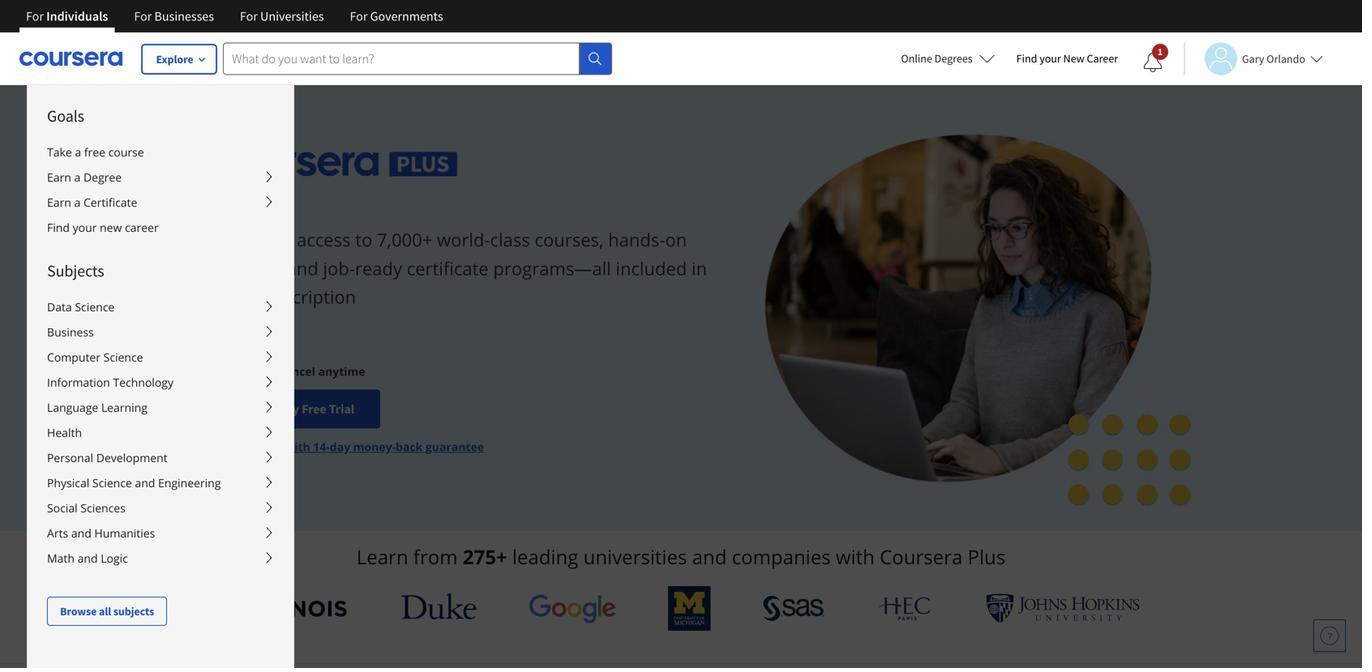 Task type: vqa. For each thing, say whether or not it's contained in the screenshot.
Outcomes link
no



Task type: describe. For each thing, give the bounding box(es) containing it.
engineering
[[158, 475, 221, 491]]

degree
[[83, 169, 122, 185]]

for governments
[[350, 8, 443, 24]]

unlimited
[[211, 228, 292, 252]]

/year with 14-day money-back guarantee button
[[211, 438, 484, 455]]

and inside dropdown button
[[135, 475, 155, 491]]

coursera image
[[19, 46, 122, 72]]

google image
[[529, 594, 616, 624]]

math and logic button
[[28, 546, 294, 571]]

learning
[[101, 400, 147, 415]]

development
[[96, 450, 168, 465]]

math and logic
[[47, 551, 128, 566]]

earn a certificate button
[[28, 190, 294, 215]]

show notifications image
[[1143, 53, 1163, 72]]

hands-
[[608, 228, 665, 252]]

arts
[[47, 525, 68, 541]]

courses,
[[535, 228, 604, 252]]

arts and humanities
[[47, 525, 155, 541]]

degrees
[[935, 51, 973, 66]]

gary orlando button
[[1184, 43, 1323, 75]]

health button
[[28, 420, 294, 445]]

science for computer
[[103, 349, 143, 365]]

0 vertical spatial day
[[278, 401, 299, 417]]

find your new career
[[1017, 51, 1118, 66]]

1
[[1158, 45, 1163, 58]]

personal development button
[[28, 445, 294, 470]]

information technology
[[47, 375, 174, 390]]

sas image
[[763, 596, 825, 622]]

your for new
[[1040, 51, 1061, 66]]

What do you want to learn? text field
[[223, 43, 580, 75]]

universities
[[260, 8, 324, 24]]

14-
[[313, 439, 330, 454]]

1 vertical spatial with
[[836, 544, 875, 570]]

trial
[[329, 401, 354, 417]]

world-
[[437, 228, 490, 252]]

275+
[[463, 544, 507, 570]]

hec paris image
[[877, 592, 934, 625]]

for for governments
[[350, 8, 368, 24]]

logic
[[101, 551, 128, 566]]

7,000+
[[377, 228, 432, 252]]

on
[[665, 228, 687, 252]]

technology
[[113, 375, 174, 390]]

learn from 275+ leading universities and companies with coursera plus
[[357, 544, 1006, 570]]

data science button
[[28, 294, 294, 319]]

all
[[99, 604, 111, 619]]

1 horizontal spatial day
[[330, 439, 350, 454]]

online degrees button
[[888, 41, 1008, 76]]

personal development
[[47, 450, 168, 465]]

governments
[[370, 8, 443, 24]]

with inside button
[[285, 439, 310, 454]]

science for physical
[[92, 475, 132, 491]]

cancel
[[279, 363, 315, 379]]

science for data
[[75, 299, 115, 315]]

computer science
[[47, 349, 143, 365]]

subjects
[[47, 261, 104, 281]]

business
[[47, 324, 94, 340]]

group containing goals
[[27, 84, 1055, 668]]

/year with 14-day money-back guarantee
[[252, 439, 484, 454]]

personal
[[47, 450, 93, 465]]

coursera plus image
[[211, 152, 458, 177]]

from
[[413, 544, 458, 570]]

find your new career link
[[1008, 49, 1126, 69]]

access
[[297, 228, 351, 252]]

/month, cancel anytime
[[230, 363, 365, 379]]

help center image
[[1320, 626, 1340, 645]]

information technology button
[[28, 370, 294, 395]]

information
[[47, 375, 110, 390]]

math
[[47, 551, 75, 566]]

language
[[47, 400, 98, 415]]

start
[[237, 401, 265, 417]]

your for new
[[73, 220, 97, 235]]

certificate
[[83, 195, 137, 210]]

gary orlando
[[1242, 51, 1306, 66]]

/year
[[252, 439, 282, 454]]

1 button
[[1130, 43, 1176, 82]]

a for certificate
[[74, 195, 81, 210]]

sciences
[[81, 500, 126, 516]]

health
[[47, 425, 82, 440]]

duke university image
[[401, 594, 477, 620]]

explore button
[[142, 45, 217, 74]]

university of illinois at urbana-champaign image
[[222, 596, 349, 622]]

explore
[[156, 52, 193, 66]]

certificate
[[407, 256, 489, 280]]

/month,
[[230, 363, 276, 379]]

social
[[47, 500, 78, 516]]

find for find your new career
[[1017, 51, 1037, 66]]

data
[[47, 299, 72, 315]]

and inside dropdown button
[[78, 551, 98, 566]]

coursera
[[880, 544, 963, 570]]

data science
[[47, 299, 115, 315]]

online
[[901, 51, 932, 66]]



Task type: locate. For each thing, give the bounding box(es) containing it.
start 7-day free trial button
[[211, 389, 380, 428]]

day left money-
[[330, 439, 350, 454]]

science inside popup button
[[103, 349, 143, 365]]

projects,
[[211, 256, 282, 280]]

your left new
[[1040, 51, 1061, 66]]

language learning button
[[28, 395, 294, 420]]

0 vertical spatial with
[[285, 439, 310, 454]]

2 earn from the top
[[47, 195, 71, 210]]

earn
[[47, 169, 71, 185], [47, 195, 71, 210]]

2 vertical spatial your
[[211, 285, 249, 309]]

earn down take
[[47, 169, 71, 185]]

1 vertical spatial find
[[47, 220, 70, 235]]

and inside 'popup button'
[[71, 525, 91, 541]]

explore menu element
[[28, 85, 294, 626]]

1 for from the left
[[26, 8, 44, 24]]

0 vertical spatial a
[[75, 144, 81, 160]]

earn down "earn a degree"
[[47, 195, 71, 210]]

0 vertical spatial your
[[1040, 51, 1061, 66]]

your inside find your new career link
[[1040, 51, 1061, 66]]

start 7-day free trial
[[237, 401, 354, 417]]

for businesses
[[134, 8, 214, 24]]

physical
[[47, 475, 89, 491]]

take
[[47, 144, 72, 160]]

your
[[1040, 51, 1061, 66], [73, 220, 97, 235], [211, 285, 249, 309]]

class
[[490, 228, 530, 252]]

ready
[[355, 256, 402, 280]]

1 horizontal spatial with
[[836, 544, 875, 570]]

to
[[355, 228, 372, 252]]

a for free
[[75, 144, 81, 160]]

back
[[396, 439, 423, 454]]

and up university of michigan image
[[692, 544, 727, 570]]

for for individuals
[[26, 8, 44, 24]]

career
[[125, 220, 159, 235]]

course
[[108, 144, 144, 160]]

0 vertical spatial earn
[[47, 169, 71, 185]]

and right arts
[[71, 525, 91, 541]]

with left 14-
[[285, 439, 310, 454]]

a
[[75, 144, 81, 160], [74, 169, 81, 185], [74, 195, 81, 210]]

a down "earn a degree"
[[74, 195, 81, 210]]

1 vertical spatial your
[[73, 220, 97, 235]]

browse all subjects button
[[47, 597, 167, 626]]

for left businesses on the left
[[134, 8, 152, 24]]

social sciences button
[[28, 495, 294, 521]]

earn a degree
[[47, 169, 122, 185]]

earn a degree button
[[28, 165, 294, 190]]

science up information technology
[[103, 349, 143, 365]]

programs—all
[[493, 256, 611, 280]]

money-
[[353, 439, 396, 454]]

a left free
[[75, 144, 81, 160]]

1 vertical spatial day
[[330, 439, 350, 454]]

social sciences
[[47, 500, 126, 516]]

included
[[616, 256, 687, 280]]

businesses
[[154, 8, 214, 24]]

university of michigan image
[[668, 586, 711, 631]]

1 vertical spatial a
[[74, 169, 81, 185]]

job-
[[323, 256, 355, 280]]

0 horizontal spatial find
[[47, 220, 70, 235]]

companies
[[732, 544, 831, 570]]

plus
[[968, 544, 1006, 570]]

None search field
[[223, 43, 612, 75]]

business button
[[28, 319, 294, 345]]

and
[[287, 256, 318, 280], [135, 475, 155, 491], [71, 525, 91, 541], [692, 544, 727, 570], [78, 551, 98, 566]]

humanities
[[94, 525, 155, 541]]

menu item
[[293, 84, 1055, 668]]

1 horizontal spatial find
[[1017, 51, 1037, 66]]

2 horizontal spatial your
[[1040, 51, 1061, 66]]

find left new
[[1017, 51, 1037, 66]]

computer science button
[[28, 345, 294, 370]]

for left governments
[[350, 8, 368, 24]]

find inside explore menu element
[[47, 220, 70, 235]]

take a free course
[[47, 144, 144, 160]]

earn for earn a certificate
[[47, 195, 71, 210]]

0 vertical spatial science
[[75, 299, 115, 315]]

a for degree
[[74, 169, 81, 185]]

leading
[[512, 544, 578, 570]]

physical science and engineering
[[47, 475, 221, 491]]

learn
[[357, 544, 408, 570]]

0 horizontal spatial with
[[285, 439, 310, 454]]

4 for from the left
[[350, 8, 368, 24]]

and inside unlimited access to 7,000+ world-class courses, hands-on projects, and job-ready certificate programs—all included in your subscription
[[287, 256, 318, 280]]

2 vertical spatial science
[[92, 475, 132, 491]]

browse all subjects
[[60, 604, 154, 619]]

2 vertical spatial a
[[74, 195, 81, 210]]

unlimited access to 7,000+ world-class courses, hands-on projects, and job-ready certificate programs—all included in your subscription
[[211, 228, 707, 309]]

find
[[1017, 51, 1037, 66], [47, 220, 70, 235]]

free
[[84, 144, 105, 160]]

find down earn a certificate
[[47, 220, 70, 235]]

1 vertical spatial earn
[[47, 195, 71, 210]]

for
[[26, 8, 44, 24], [134, 8, 152, 24], [240, 8, 258, 24], [350, 8, 368, 24]]

your inside find your new career link
[[73, 220, 97, 235]]

2 for from the left
[[134, 8, 152, 24]]

1 earn from the top
[[47, 169, 71, 185]]

johns hopkins university image
[[986, 594, 1140, 624]]

for for businesses
[[134, 8, 152, 24]]

a left degree
[[74, 169, 81, 185]]

career
[[1087, 51, 1118, 66]]

1 horizontal spatial your
[[211, 285, 249, 309]]

science up business
[[75, 299, 115, 315]]

your down projects,
[[211, 285, 249, 309]]

for universities
[[240, 8, 324, 24]]

and left logic
[[78, 551, 98, 566]]

science down personal development
[[92, 475, 132, 491]]

arts and humanities button
[[28, 521, 294, 546]]

0 horizontal spatial your
[[73, 220, 97, 235]]

and down development
[[135, 475, 155, 491]]

banner navigation
[[13, 0, 456, 32]]

day left free
[[278, 401, 299, 417]]

7-
[[267, 401, 278, 417]]

new
[[1064, 51, 1085, 66]]

find for find your new career
[[47, 220, 70, 235]]

subscription
[[253, 285, 356, 309]]

earn for earn a degree
[[47, 169, 71, 185]]

for left universities
[[240, 8, 258, 24]]

for for universities
[[240, 8, 258, 24]]

1 vertical spatial science
[[103, 349, 143, 365]]

with left coursera
[[836, 544, 875, 570]]

group
[[27, 84, 1055, 668]]

new
[[100, 220, 122, 235]]

your inside unlimited access to 7,000+ world-class courses, hands-on projects, and job-ready certificate programs—all included in your subscription
[[211, 285, 249, 309]]

free
[[302, 401, 326, 417]]

3 for from the left
[[240, 8, 258, 24]]

find your new career link
[[28, 215, 294, 240]]

physical science and engineering button
[[28, 470, 294, 495]]

day
[[278, 401, 299, 417], [330, 439, 350, 454]]

take a free course link
[[28, 139, 294, 165]]

language learning
[[47, 400, 147, 415]]

in
[[692, 256, 707, 280]]

goals
[[47, 106, 84, 126]]

for left individuals
[[26, 8, 44, 24]]

your left new on the left of page
[[73, 220, 97, 235]]

and up subscription
[[287, 256, 318, 280]]

anytime
[[318, 363, 365, 379]]

guarantee
[[426, 439, 484, 454]]

orlando
[[1267, 51, 1306, 66]]

0 vertical spatial find
[[1017, 51, 1037, 66]]

online degrees
[[901, 51, 973, 66]]

computer
[[47, 349, 101, 365]]

0 horizontal spatial day
[[278, 401, 299, 417]]

subjects
[[113, 604, 154, 619]]



